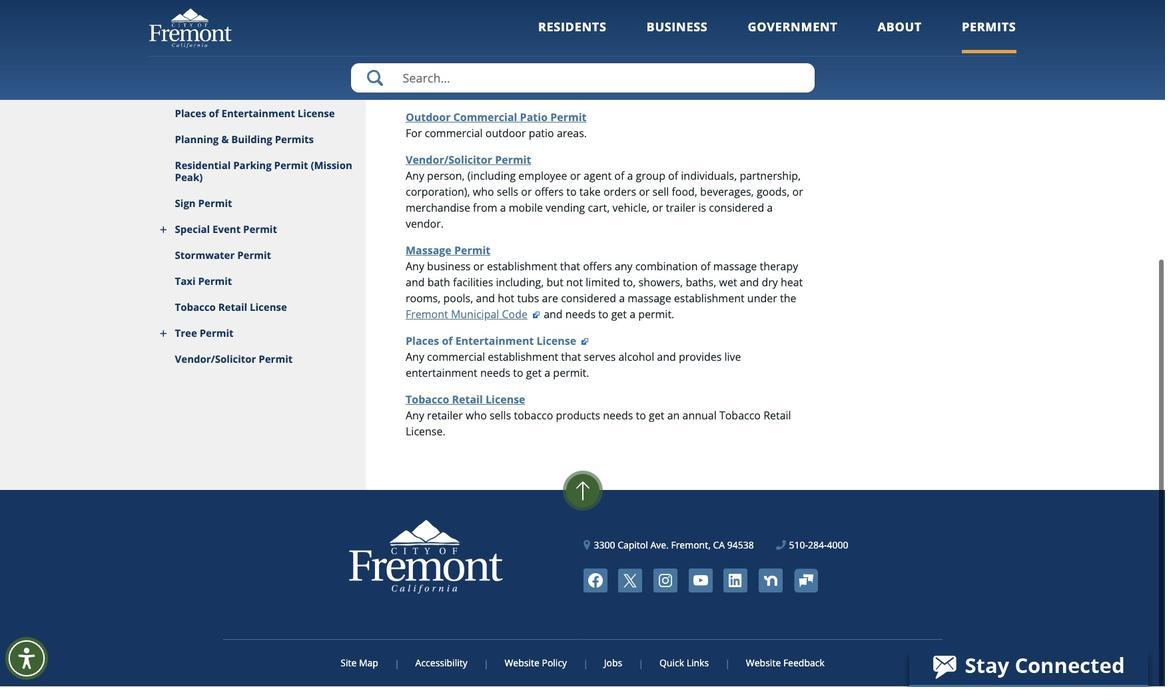 Task type: locate. For each thing, give the bounding box(es) containing it.
0 vertical spatial vendor/solicitor permit link
[[406, 153, 531, 168]]

permit inside residential parking permit (mission peak)
[[274, 159, 308, 173]]

0 vertical spatial permit.
[[686, 84, 722, 98]]

permit inside massage permit any business or establishment that offers any combination of massage therapy and bath facilities including, but not limited to, showers, baths, wet and dry heat rooms, pools, and hot tubs are considered a massage establishment under the fremont municipal code
[[454, 244, 490, 258]]

is
[[698, 201, 706, 216]]

0 horizontal spatial vendor/solicitor permit link
[[149, 347, 366, 373]]

of inside massage permit any business or establishment that offers any combination of massage therapy and bath facilities including, but not limited to, showers, baths, wet and dry heat rooms, pools, and hot tubs are considered a massage establishment under the fremont municipal code
[[701, 260, 711, 274]]

2 horizontal spatial needs
[[603, 409, 633, 424]]

license
[[298, 107, 335, 121], [250, 301, 287, 314], [537, 334, 576, 349], [486, 393, 525, 408]]

baths,
[[686, 276, 716, 290]]

1 vertical spatial tobacco
[[406, 393, 449, 408]]

tobacco down taxi permit
[[175, 301, 216, 314]]

2 horizontal spatial permit.
[[686, 84, 722, 98]]

0 horizontal spatial entertainment
[[222, 107, 295, 121]]

of up baths, at the top
[[701, 260, 711, 274]]

special event permit link
[[149, 217, 366, 243]]

parking
[[233, 159, 272, 173]]

1 vertical spatial places
[[406, 334, 439, 349]]

permit. right need
[[686, 84, 722, 98]]

food,
[[672, 185, 697, 200]]

places of entertainment license link up building
[[149, 101, 366, 127]]

residential parking permit (mission peak)
[[175, 159, 352, 185]]

sells inside vendor/solicitor permit any person, (including employee or agent of a group of individuals, partnership, corporation), who sells or offers to take orders or sell food, beverages, goods, or merchandise from a mobile vending cart, vehicle, or trailer is considered a vendor.
[[497, 185, 518, 200]]

needs down not on the top of page
[[565, 308, 596, 322]]

1 horizontal spatial considered
[[709, 201, 764, 216]]

planning & building permits link
[[149, 127, 366, 153]]

alarm
[[597, 84, 626, 98]]

get inside places of entertainment license any commercial establishment that serves alcohol and provides live entertainment needs to get a permit.
[[526, 366, 542, 381]]

stormwater permit
[[175, 249, 271, 262]]

who right retailer
[[466, 409, 487, 424]]

and right 'alcohol'
[[657, 350, 676, 365]]

vendor/solicitor inside vendor/solicitor permit any person, (including employee or agent of a group of individuals, partnership, corporation), who sells or offers to take orders or sell food, beverages, goods, or merchandise from a mobile vending cart, vehicle, or trailer is considered a vendor.
[[406, 153, 492, 168]]

alarm
[[406, 68, 438, 83]]

sign permit
[[175, 197, 232, 211]]

residential
[[175, 159, 231, 173]]

vendor/solicitor permit link down tobacco retail license
[[149, 347, 366, 373]]

needs right products
[[603, 409, 633, 424]]

1 vertical spatial entertainment
[[455, 334, 534, 349]]

permit inside the outdoor commercial patio permit for commercial outdoor patio areas.
[[550, 110, 587, 125]]

get
[[611, 308, 627, 322], [526, 366, 542, 381], [649, 409, 664, 424]]

license down are
[[537, 334, 576, 349]]

considered down the beverages,
[[709, 201, 764, 216]]

tobacco retail license link
[[149, 295, 366, 321], [406, 393, 525, 408]]

retail for tobacco retail license
[[218, 301, 247, 314]]

any down massage
[[406, 260, 424, 274]]

footer tw icon image
[[618, 569, 642, 593]]

commercial inside places of entertainment license any commercial establishment that serves alcohol and provides live entertainment needs to get a permit.
[[427, 350, 485, 365]]

0 horizontal spatial get
[[526, 366, 542, 381]]

a
[[463, 84, 469, 98], [677, 84, 683, 98], [627, 169, 633, 184], [500, 201, 506, 216], [767, 201, 773, 216], [619, 292, 625, 306], [630, 308, 636, 322], [544, 366, 550, 381]]

retailer
[[427, 409, 463, 424]]

website left feedback
[[746, 657, 781, 670]]

sells
[[497, 185, 518, 200], [490, 409, 511, 424]]

under
[[747, 292, 777, 306]]

for
[[406, 126, 422, 141]]

places of entertainment license link down code
[[406, 334, 590, 349]]

get up tobacco
[[526, 366, 542, 381]]

0 horizontal spatial places
[[175, 107, 206, 121]]

1 horizontal spatial vendor/solicitor
[[406, 153, 492, 168]]

2 vertical spatial tree
[[175, 327, 197, 340]]

get inside tobacco retail license any retailer who sells tobacco products needs to get an annual tobacco retail license.
[[649, 409, 664, 424]]

residential parking permit (mission peak) link
[[149, 153, 366, 191]]

get left an
[[649, 409, 664, 424]]

to left an
[[636, 409, 646, 424]]

vendor/solicitor up 'person,'
[[406, 153, 492, 168]]

to
[[566, 185, 577, 200], [598, 308, 609, 322], [513, 366, 523, 381], [636, 409, 646, 424]]

sells left tobacco
[[490, 409, 511, 424]]

or
[[570, 169, 581, 184], [521, 185, 532, 200], [639, 185, 650, 200], [792, 185, 803, 200], [652, 201, 663, 216], [473, 260, 484, 274]]

0 vertical spatial places of entertainment license link
[[149, 101, 366, 127]]

to inside vendor/solicitor permit any person, (including employee or agent of a group of individuals, partnership, corporation), who sells or offers to take orders or sell food, beverages, goods, or merchandise from a mobile vending cart, vehicle, or trailer is considered a vendor.
[[566, 185, 577, 200]]

0 vertical spatial tobacco
[[175, 301, 216, 314]]

1 any from the top
[[406, 169, 424, 184]]

1 vertical spatial tree permit link
[[149, 321, 366, 347]]

0 vertical spatial that
[[560, 260, 580, 274]]

therapy
[[760, 260, 798, 274]]

1 vertical spatial permits
[[175, 81, 214, 95]]

1 vertical spatial considered
[[561, 292, 616, 306]]

needs right entertainment
[[480, 366, 510, 381]]

commercial
[[453, 110, 517, 125]]

and up 'rooms,'
[[406, 276, 425, 290]]

that up not on the top of page
[[560, 260, 580, 274]]

places up planning
[[175, 107, 206, 121]]

1 horizontal spatial permits
[[275, 133, 314, 147]]

footer yt icon image
[[689, 569, 712, 593]]

license.
[[406, 425, 445, 440]]

you right "if" on the top of page
[[415, 84, 433, 98]]

places down the fremont at the left
[[406, 334, 439, 349]]

0 vertical spatial offers
[[535, 185, 564, 200]]

0 vertical spatial vendor/solicitor
[[406, 153, 492, 168]]

a inside massage permit any business or establishment that offers any combination of massage therapy and bath facilities including, but not limited to, showers, baths, wet and dry heat rooms, pools, and hot tubs are considered a massage establishment under the fremont municipal code
[[619, 292, 625, 306]]

links
[[687, 657, 709, 670]]

1 vertical spatial needs
[[480, 366, 510, 381]]

1 horizontal spatial places
[[406, 334, 439, 349]]

sells down (including
[[497, 185, 518, 200]]

2 vertical spatial establishment
[[488, 350, 558, 365]]

1 horizontal spatial tobacco retail license link
[[406, 393, 525, 408]]

0 horizontal spatial tobacco retail license link
[[149, 295, 366, 321]]

of down for
[[209, 107, 219, 121]]

beverages,
[[700, 185, 754, 200]]

replacements.
[[543, 41, 614, 56]]

permit inside the tree permit tree pruning, removal, and replacements.
[[432, 25, 468, 40]]

massage permit link
[[406, 244, 490, 258]]

entertainment down permits for businesses link
[[222, 107, 295, 121]]

offers up limited on the right top of page
[[583, 260, 612, 274]]

establishment down code
[[488, 350, 558, 365]]

footer fb icon image
[[583, 569, 607, 593]]

permit. down showers,
[[638, 308, 674, 322]]

3300 capitol ave. fremont, ca 94538
[[594, 539, 754, 552]]

1 horizontal spatial needs
[[565, 308, 596, 322]]

510-284-4000 link
[[776, 539, 848, 553]]

1 horizontal spatial massage
[[713, 260, 757, 274]]

tobacco retail license link down stormwater permit link
[[149, 295, 366, 321]]

2 horizontal spatial permits
[[962, 19, 1016, 35]]

offers inside vendor/solicitor permit any person, (including employee or agent of a group of individuals, partnership, corporation), who sells or offers to take orders or sell food, beverages, goods, or merchandise from a mobile vending cart, vehicle, or trailer is considered a vendor.
[[535, 185, 564, 200]]

retail inside tobacco retail license link
[[218, 301, 247, 314]]

you left need
[[629, 84, 647, 98]]

places inside places of entertainment license any commercial establishment that serves alcohol and provides live entertainment needs to get a permit.
[[406, 334, 439, 349]]

2 vertical spatial get
[[649, 409, 664, 424]]

2 website from the left
[[746, 657, 781, 670]]

vending
[[546, 201, 585, 216]]

1 vertical spatial get
[[526, 366, 542, 381]]

planning
[[175, 133, 219, 147]]

0 horizontal spatial tree permit link
[[149, 321, 366, 347]]

1 vertical spatial commercial
[[427, 350, 485, 365]]

0 vertical spatial needs
[[565, 308, 596, 322]]

commercial up entertainment
[[427, 350, 485, 365]]

license inside places of entertainment license any commercial establishment that serves alcohol and provides live entertainment needs to get a permit.
[[537, 334, 576, 349]]

any up license. at the left bottom of the page
[[406, 409, 424, 424]]

vendor/solicitor permit link up 'person,'
[[406, 153, 531, 168]]

3 any from the top
[[406, 350, 424, 365]]

website feedback link
[[729, 657, 825, 670]]

facilities
[[453, 276, 493, 290]]

0 horizontal spatial you
[[415, 84, 433, 98]]

commercial down "outdoor"
[[425, 126, 483, 141]]

offers down employee
[[535, 185, 564, 200]]

vehicle,
[[613, 201, 650, 216]]

website policy
[[505, 657, 567, 670]]

1 horizontal spatial offers
[[583, 260, 612, 274]]

0 vertical spatial commercial
[[425, 126, 483, 141]]

entertainment inside places of entertainment license link
[[222, 107, 295, 121]]

1 vertical spatial retail
[[452, 393, 483, 408]]

establishment down baths, at the top
[[674, 292, 745, 306]]

event
[[212, 223, 241, 236]]

0 vertical spatial considered
[[709, 201, 764, 216]]

annual
[[682, 409, 717, 424]]

1 horizontal spatial you
[[629, 84, 647, 98]]

tobacco for tobacco retail license
[[175, 301, 216, 314]]

1 vertical spatial tree
[[406, 41, 428, 56]]

entertainment inside places of entertainment license any commercial establishment that serves alcohol and provides live entertainment needs to get a permit.
[[455, 334, 534, 349]]

considered down not on the top of page
[[561, 292, 616, 306]]

2 vertical spatial permit.
[[553, 366, 589, 381]]

who up from
[[473, 185, 494, 200]]

accessibility
[[415, 657, 467, 670]]

any up corporation),
[[406, 169, 424, 184]]

massage down showers,
[[628, 292, 671, 306]]

fremont municipal code link
[[406, 308, 541, 322]]

to down limited on the right top of page
[[598, 308, 609, 322]]

tobacco up retailer
[[406, 393, 449, 408]]

any
[[615, 260, 633, 274]]

building
[[231, 133, 272, 147]]

1 website from the left
[[505, 657, 539, 670]]

1 horizontal spatial tobacco
[[406, 393, 449, 408]]

taxi permit
[[175, 275, 232, 288]]

permits for permits for businesses
[[175, 81, 214, 95]]

that left serves
[[561, 350, 581, 365]]

including,
[[496, 276, 544, 290]]

site map link
[[341, 657, 396, 670]]

1 vertical spatial who
[[466, 409, 487, 424]]

are
[[542, 292, 558, 306]]

1 vertical spatial sells
[[490, 409, 511, 424]]

any inside vendor/solicitor permit any person, (including employee or agent of a group of individuals, partnership, corporation), who sells or offers to take orders or sell food, beverages, goods, or merchandise from a mobile vending cart, vehicle, or trailer is considered a vendor.
[[406, 169, 424, 184]]

outdoor commercial patio permit link
[[406, 110, 587, 125]]

you
[[415, 84, 433, 98], [629, 84, 647, 98]]

employee
[[518, 169, 567, 184]]

massage up wet
[[713, 260, 757, 274]]

or up mobile
[[521, 185, 532, 200]]

0 horizontal spatial needs
[[480, 366, 510, 381]]

agent
[[584, 169, 612, 184]]

1 vertical spatial that
[[561, 350, 581, 365]]

0 horizontal spatial website
[[505, 657, 539, 670]]

2 any from the top
[[406, 260, 424, 274]]

patio
[[529, 126, 554, 141]]

0 vertical spatial entertainment
[[222, 107, 295, 121]]

outdoor
[[406, 110, 451, 125]]

pruning,
[[431, 41, 472, 56]]

license up tobacco
[[486, 393, 525, 408]]

(mission
[[311, 159, 352, 173]]

0 vertical spatial establishment
[[487, 260, 557, 274]]

4 any from the top
[[406, 409, 424, 424]]

of inside alarm permit if you have a verified response type of alarm you need a permit.
[[584, 84, 594, 98]]

0 vertical spatial sells
[[497, 185, 518, 200]]

1 horizontal spatial get
[[611, 308, 627, 322]]

tobacco retail license any retailer who sells tobacco products needs to get an annual tobacco retail license.
[[406, 393, 791, 440]]

tree permit link up vendor/solicitor permit
[[149, 321, 366, 347]]

trailer
[[666, 201, 696, 216]]

1 vertical spatial vendor/solicitor
[[175, 353, 256, 366]]

0 horizontal spatial permit.
[[553, 366, 589, 381]]

0 horizontal spatial tobacco
[[175, 301, 216, 314]]

website left policy
[[505, 657, 539, 670]]

vendor/solicitor down tree permit
[[175, 353, 256, 366]]

entertainment
[[222, 107, 295, 121], [455, 334, 534, 349]]

places
[[175, 107, 206, 121], [406, 334, 439, 349]]

0 vertical spatial places
[[175, 107, 206, 121]]

get down to,
[[611, 308, 627, 322]]

0 horizontal spatial permits
[[175, 81, 214, 95]]

permit for tree permit tree pruning, removal, and replacements.
[[432, 25, 468, 40]]

provides
[[679, 350, 722, 365]]

entertainment down municipal
[[455, 334, 534, 349]]

to up vending
[[566, 185, 577, 200]]

1 horizontal spatial places of entertainment license link
[[406, 334, 590, 349]]

permit inside alarm permit if you have a verified response type of alarm you need a permit.
[[441, 68, 477, 83]]

to,
[[623, 276, 636, 290]]

to up tobacco
[[513, 366, 523, 381]]

considered inside vendor/solicitor permit any person, (including employee or agent of a group of individuals, partnership, corporation), who sells or offers to take orders or sell food, beverages, goods, or merchandise from a mobile vending cart, vehicle, or trailer is considered a vendor.
[[709, 201, 764, 216]]

person,
[[427, 169, 465, 184]]

0 vertical spatial who
[[473, 185, 494, 200]]

2 horizontal spatial retail
[[763, 409, 791, 424]]

0 horizontal spatial places of entertainment license link
[[149, 101, 366, 127]]

1 vertical spatial offers
[[583, 260, 612, 274]]

tobacco retail license link up retailer
[[406, 393, 525, 408]]

permit
[[432, 25, 468, 40], [441, 68, 477, 83], [550, 110, 587, 125], [495, 153, 531, 168], [274, 159, 308, 173], [198, 197, 232, 211], [243, 223, 277, 236], [454, 244, 490, 258], [237, 249, 271, 262], [198, 275, 232, 288], [200, 327, 234, 340], [259, 353, 293, 366]]

massage permit any business or establishment that offers any combination of massage therapy and bath facilities including, but not limited to, showers, baths, wet and dry heat rooms, pools, and hot tubs are considered a massage establishment under the fremont municipal code
[[406, 244, 803, 322]]

0 horizontal spatial offers
[[535, 185, 564, 200]]

for
[[216, 81, 231, 95]]

and right removal,
[[521, 41, 540, 56]]

1 vertical spatial permit.
[[638, 308, 674, 322]]

permit. down serves
[[553, 366, 589, 381]]

considered inside massage permit any business or establishment that offers any combination of massage therapy and bath facilities including, but not limited to, showers, baths, wet and dry heat rooms, pools, and hot tubs are considered a massage establishment under the fremont municipal code
[[561, 292, 616, 306]]

map
[[359, 657, 378, 670]]

commercial inside the outdoor commercial patio permit for commercial outdoor patio areas.
[[425, 126, 483, 141]]

0 horizontal spatial considered
[[561, 292, 616, 306]]

1 horizontal spatial retail
[[452, 393, 483, 408]]

and down are
[[544, 308, 563, 322]]

business link
[[647, 19, 708, 53]]

of up entertainment
[[442, 334, 453, 349]]

1 horizontal spatial entertainment
[[455, 334, 534, 349]]

0 vertical spatial tree
[[406, 25, 429, 40]]

municipal
[[451, 308, 499, 322]]

2 horizontal spatial tobacco
[[719, 409, 761, 424]]

that
[[560, 260, 580, 274], [561, 350, 581, 365]]

permit inside vendor/solicitor permit any person, (including employee or agent of a group of individuals, partnership, corporation), who sells or offers to take orders or sell food, beverages, goods, or merchandise from a mobile vending cart, vehicle, or trailer is considered a vendor.
[[495, 153, 531, 168]]

quick links link
[[642, 657, 726, 670]]

2 you from the left
[[629, 84, 647, 98]]

establishment up including,
[[487, 260, 557, 274]]

any up entertainment
[[406, 350, 424, 365]]

0 vertical spatial tree permit link
[[406, 25, 468, 40]]

showers,
[[639, 276, 683, 290]]

permit for massage permit any business or establishment that offers any combination of massage therapy and bath facilities including, but not limited to, showers, baths, wet and dry heat rooms, pools, and hot tubs are considered a massage establishment under the fremont municipal code
[[454, 244, 490, 258]]

0 horizontal spatial massage
[[628, 292, 671, 306]]

or up facilities
[[473, 260, 484, 274]]

alcohol
[[618, 350, 654, 365]]

massage
[[406, 244, 452, 258]]

2 horizontal spatial get
[[649, 409, 664, 424]]

limited
[[586, 276, 620, 290]]

0 vertical spatial permits
[[962, 19, 1016, 35]]

2 vertical spatial needs
[[603, 409, 633, 424]]

that inside massage permit any business or establishment that offers any combination of massage therapy and bath facilities including, but not limited to, showers, baths, wet and dry heat rooms, pools, and hot tubs are considered a massage establishment under the fremont municipal code
[[560, 260, 580, 274]]

tobacco right "annual"
[[719, 409, 761, 424]]

tree permit link up pruning,
[[406, 25, 468, 40]]

0 horizontal spatial retail
[[218, 301, 247, 314]]

offers
[[535, 185, 564, 200], [583, 260, 612, 274]]

of right 'type'
[[584, 84, 594, 98]]

fremont,
[[671, 539, 711, 552]]

of up food,
[[668, 169, 678, 184]]

rooms,
[[406, 292, 441, 306]]

1 horizontal spatial website
[[746, 657, 781, 670]]

outdoor
[[485, 126, 526, 141]]

0 horizontal spatial vendor/solicitor
[[175, 353, 256, 366]]

1 vertical spatial massage
[[628, 292, 671, 306]]

0 vertical spatial retail
[[218, 301, 247, 314]]



Task type: vqa. For each thing, say whether or not it's contained in the screenshot.
the bottom used
no



Task type: describe. For each thing, give the bounding box(es) containing it.
tobacco for tobacco retail license any retailer who sells tobacco products needs to get an annual tobacco retail license.
[[406, 393, 449, 408]]

(including
[[467, 169, 516, 184]]

business
[[647, 19, 708, 35]]

ca
[[713, 539, 725, 552]]

bath
[[427, 276, 450, 290]]

patio
[[520, 110, 548, 125]]

vendor/solicitor permit
[[175, 353, 293, 366]]

government
[[748, 19, 838, 35]]

that inside places of entertainment license any commercial establishment that serves alcohol and provides live entertainment needs to get a permit.
[[561, 350, 581, 365]]

tobacco
[[514, 409, 553, 424]]

stormwater
[[175, 249, 235, 262]]

1 vertical spatial vendor/solicitor permit link
[[149, 347, 366, 373]]

places for places of entertainment license
[[175, 107, 206, 121]]

510-284-4000
[[789, 539, 848, 552]]

vendor/solicitor for vendor/solicitor permit any person, (including employee or agent of a group of individuals, partnership, corporation), who sells or offers to take orders or sell food, beverages, goods, or merchandise from a mobile vending cart, vehicle, or trailer is considered a vendor.
[[406, 153, 492, 168]]

footer ig icon image
[[653, 569, 677, 593]]

and left dry
[[740, 276, 759, 290]]

2 vertical spatial retail
[[763, 409, 791, 424]]

510-
[[789, 539, 808, 552]]

to inside places of entertainment license any commercial establishment that serves alcohol and provides live entertainment needs to get a permit.
[[513, 366, 523, 381]]

group
[[636, 169, 665, 184]]

wet
[[719, 276, 737, 290]]

any inside massage permit any business or establishment that offers any combination of massage therapy and bath facilities including, but not limited to, showers, baths, wet and dry heat rooms, pools, and hot tubs are considered a massage establishment under the fremont municipal code
[[406, 260, 424, 274]]

license inside tobacco retail license any retailer who sells tobacco products needs to get an annual tobacco retail license.
[[486, 393, 525, 408]]

permit. inside alarm permit if you have a verified response type of alarm you need a permit.
[[686, 84, 722, 98]]

take
[[579, 185, 601, 200]]

not
[[566, 276, 583, 290]]

retail for tobacco retail license any retailer who sells tobacco products needs to get an annual tobacco retail license.
[[452, 393, 483, 408]]

0 vertical spatial tobacco retail license link
[[149, 295, 366, 321]]

or down sell
[[652, 201, 663, 216]]

1 vertical spatial places of entertainment license link
[[406, 334, 590, 349]]

establishment inside places of entertainment license any commercial establishment that serves alcohol and provides live entertainment needs to get a permit.
[[488, 350, 558, 365]]

pools,
[[443, 292, 473, 306]]

places for places of entertainment license any commercial establishment that serves alcohol and provides live entertainment needs to get a permit.
[[406, 334, 439, 349]]

government link
[[748, 19, 838, 53]]

2 vertical spatial tobacco
[[719, 409, 761, 424]]

an
[[667, 409, 680, 424]]

businesses
[[234, 81, 288, 95]]

alarm permit if you have a verified response type of alarm you need a permit.
[[406, 68, 722, 98]]

code
[[502, 308, 528, 322]]

1 vertical spatial tobacco retail license link
[[406, 393, 525, 408]]

1 you from the left
[[415, 84, 433, 98]]

need
[[650, 84, 675, 98]]

permit for stormwater permit
[[237, 249, 271, 262]]

commercial for commercial
[[425, 126, 483, 141]]

needs inside tobacco retail license any retailer who sells tobacco products needs to get an annual tobacco retail license.
[[603, 409, 633, 424]]

quick
[[659, 657, 684, 670]]

Search text field
[[351, 63, 814, 93]]

website policy link
[[487, 657, 584, 670]]

outdoor commercial patio permit for commercial outdoor patio areas.
[[406, 110, 587, 141]]

fremont
[[406, 308, 448, 322]]

tree permit
[[175, 327, 234, 340]]

commercial for of
[[427, 350, 485, 365]]

have
[[436, 84, 460, 98]]

footer nd icon image
[[759, 569, 783, 593]]

1 vertical spatial establishment
[[674, 292, 745, 306]]

website for website feedback
[[746, 657, 781, 670]]

combination
[[635, 260, 698, 274]]

permit for vendor/solicitor permit any person, (including employee or agent of a group of individuals, partnership, corporation), who sells or offers to take orders or sell food, beverages, goods, or merchandise from a mobile vending cart, vehicle, or trailer is considered a vendor.
[[495, 153, 531, 168]]

and inside the tree permit tree pruning, removal, and replacements.
[[521, 41, 540, 56]]

business
[[427, 260, 471, 274]]

any inside tobacco retail license any retailer who sells tobacco products needs to get an annual tobacco retail license.
[[406, 409, 424, 424]]

permit for tree permit
[[200, 327, 234, 340]]

stay connected image
[[909, 648, 1147, 685]]

offers inside massage permit any business or establishment that offers any combination of massage therapy and bath facilities including, but not limited to, showers, baths, wet and dry heat rooms, pools, and hot tubs are considered a massage establishment under the fremont municipal code
[[583, 260, 612, 274]]

if
[[406, 84, 412, 98]]

partnership,
[[740, 169, 801, 184]]

who inside vendor/solicitor permit any person, (including employee or agent of a group of individuals, partnership, corporation), who sells or offers to take orders or sell food, beverages, goods, or merchandise from a mobile vending cart, vehicle, or trailer is considered a vendor.
[[473, 185, 494, 200]]

residents
[[538, 19, 607, 35]]

special
[[175, 223, 210, 236]]

tree for tree permit
[[175, 327, 197, 340]]

residents link
[[538, 19, 607, 53]]

sign permit link
[[149, 191, 366, 217]]

capitol
[[618, 539, 648, 552]]

of inside places of entertainment license any commercial establishment that serves alcohol and provides live entertainment needs to get a permit.
[[442, 334, 453, 349]]

or left sell
[[639, 185, 650, 200]]

vendor.
[[406, 217, 444, 232]]

who inside tobacco retail license any retailer who sells tobacco products needs to get an annual tobacco retail license.
[[466, 409, 487, 424]]

taxi
[[175, 275, 196, 288]]

hot
[[498, 292, 514, 306]]

284-
[[808, 539, 827, 552]]

individuals,
[[681, 169, 737, 184]]

0 vertical spatial get
[[611, 308, 627, 322]]

needs inside places of entertainment license any commercial establishment that serves alcohol and provides live entertainment needs to get a permit.
[[480, 366, 510, 381]]

accessibility link
[[398, 657, 485, 670]]

jobs link
[[587, 657, 640, 670]]

entertainment for places of entertainment license
[[222, 107, 295, 121]]

a inside places of entertainment license any commercial establishment that serves alcohol and provides live entertainment needs to get a permit.
[[544, 366, 550, 381]]

or up take
[[570, 169, 581, 184]]

permit for taxi permit
[[198, 275, 232, 288]]

and inside places of entertainment license any commercial establishment that serves alcohol and provides live entertainment needs to get a permit.
[[657, 350, 676, 365]]

1 horizontal spatial permit.
[[638, 308, 674, 322]]

type
[[560, 84, 582, 98]]

footer my icon image
[[794, 570, 818, 593]]

about
[[878, 19, 922, 35]]

tree for tree permit tree pruning, removal, and replacements.
[[406, 25, 429, 40]]

&
[[221, 133, 229, 147]]

any inside places of entertainment license any commercial establishment that serves alcohol and provides live entertainment needs to get a permit.
[[406, 350, 424, 365]]

permits for permits
[[962, 19, 1016, 35]]

or right goods, at the right of the page
[[792, 185, 803, 200]]

94538
[[727, 539, 754, 552]]

orders
[[604, 185, 636, 200]]

1 horizontal spatial vendor/solicitor permit link
[[406, 153, 531, 168]]

permit for alarm permit if you have a verified response type of alarm you need a permit.
[[441, 68, 477, 83]]

dry
[[762, 276, 778, 290]]

of up 'orders'
[[614, 169, 624, 184]]

taxi permit link
[[149, 269, 366, 295]]

products
[[556, 409, 600, 424]]

footer li icon image
[[724, 569, 748, 593]]

permit for sign permit
[[198, 197, 232, 211]]

sell
[[653, 185, 669, 200]]

tobacco retail license
[[175, 301, 287, 314]]

special event permit
[[175, 223, 277, 236]]

sells inside tobacco retail license any retailer who sells tobacco products needs to get an annual tobacco retail license.
[[490, 409, 511, 424]]

sign
[[175, 197, 196, 211]]

and up municipal
[[476, 292, 495, 306]]

permits for businesses link
[[149, 75, 366, 101]]

response
[[511, 84, 557, 98]]

entertainment for places of entertainment license any commercial establishment that serves alcohol and provides live entertainment needs to get a permit.
[[455, 334, 534, 349]]

heat
[[781, 276, 803, 290]]

jobs
[[604, 657, 622, 670]]

live
[[724, 350, 741, 365]]

license up (mission
[[298, 107, 335, 121]]

corporation),
[[406, 185, 470, 200]]

and needs to get a permit.
[[541, 308, 674, 322]]

peak)
[[175, 171, 203, 185]]

2 vertical spatial permits
[[275, 133, 314, 147]]

permit. inside places of entertainment license any commercial establishment that serves alcohol and provides live entertainment needs to get a permit.
[[553, 366, 589, 381]]

to inside tobacco retail license any retailer who sells tobacco products needs to get an annual tobacco retail license.
[[636, 409, 646, 424]]

vendor/solicitor for vendor/solicitor permit
[[175, 353, 256, 366]]

license down taxi permit link
[[250, 301, 287, 314]]

site map
[[341, 657, 378, 670]]

0 vertical spatial massage
[[713, 260, 757, 274]]

1 horizontal spatial tree permit link
[[406, 25, 468, 40]]

permit for vendor/solicitor permit
[[259, 353, 293, 366]]

about link
[[878, 19, 922, 53]]

entertainment
[[406, 366, 477, 381]]

website for website policy
[[505, 657, 539, 670]]

alarm permit link
[[406, 68, 477, 83]]

goods,
[[757, 185, 790, 200]]

serves
[[584, 350, 616, 365]]

or inside massage permit any business or establishment that offers any combination of massage therapy and bath facilities including, but not limited to, showers, baths, wet and dry heat rooms, pools, and hot tubs are considered a massage establishment under the fremont municipal code
[[473, 260, 484, 274]]

vendor/solicitor permit any person, (including employee or agent of a group of individuals, partnership, corporation), who sells or offers to take orders or sell food, beverages, goods, or merchandise from a mobile vending cart, vehicle, or trailer is considered a vendor.
[[406, 153, 803, 232]]



